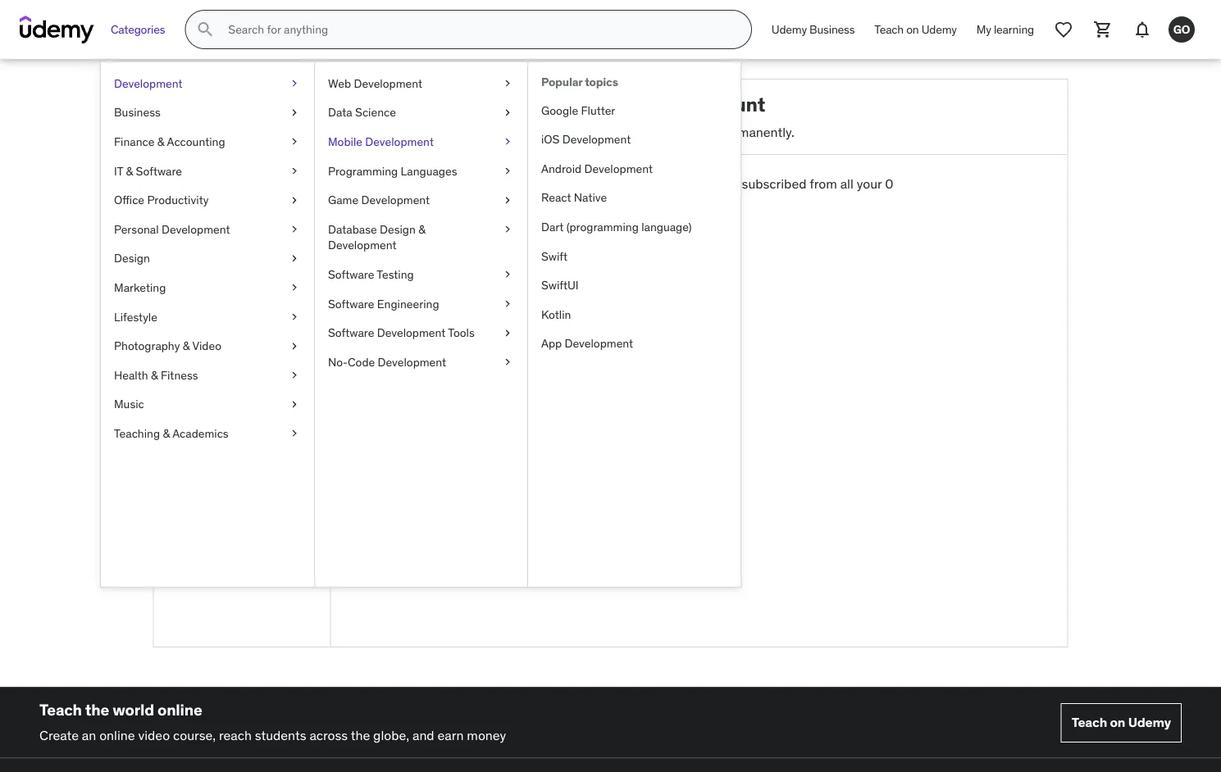 Task type: vqa. For each thing, say whether or not it's contained in the screenshot.
on to the left
yes



Task type: describe. For each thing, give the bounding box(es) containing it.
0 vertical spatial business
[[810, 22, 855, 37]]

my learning
[[977, 22, 1035, 37]]

android development link
[[528, 154, 741, 183]]

google flutter
[[541, 103, 616, 118]]

mobile development element
[[528, 62, 741, 587]]

(programming
[[567, 220, 639, 234]]

game development link
[[315, 186, 528, 215]]

data
[[328, 105, 353, 120]]

database design & development link
[[315, 215, 528, 260]]

web development
[[328, 76, 423, 91]]

kotlin link
[[528, 300, 741, 329]]

development for android development
[[585, 161, 653, 176]]

testing
[[377, 267, 414, 282]]

game development
[[328, 193, 430, 207]]

video
[[138, 727, 170, 744]]

1 horizontal spatial the
[[351, 727, 370, 744]]

fitness
[[161, 368, 198, 383]]

shopping cart with 0 items image
[[1094, 20, 1113, 39]]

0 horizontal spatial go
[[223, 125, 262, 158]]

development for ios development
[[563, 132, 631, 147]]

software for software testing
[[328, 267, 374, 282]]

dart
[[541, 220, 564, 234]]

personal development
[[114, 222, 230, 237]]

my
[[977, 22, 992, 37]]

xsmall image for health & fitness
[[288, 368, 301, 384]]

web development link
[[315, 69, 528, 98]]

design link
[[101, 244, 314, 273]]

udemy image
[[20, 16, 94, 43]]

dart (programming language)
[[541, 220, 692, 234]]

software for software engineering
[[328, 296, 374, 311]]

categories button
[[101, 10, 175, 49]]

0 horizontal spatial udemy
[[772, 22, 807, 37]]

globe,
[[373, 727, 409, 744]]

orlando
[[233, 203, 282, 220]]

health & fitness
[[114, 368, 198, 383]]

teach for topmost teach on udemy link
[[875, 22, 904, 37]]

xsmall image for finance & accounting
[[288, 134, 301, 150]]

software engineering link
[[315, 289, 528, 319]]

xsmall image for web development
[[501, 75, 514, 92]]

if
[[513, 175, 520, 192]]

ios
[[541, 132, 560, 147]]

no-code development link
[[315, 348, 528, 377]]

mobile
[[328, 134, 363, 149]]

swiftui link
[[528, 271, 741, 300]]

app development link
[[528, 329, 741, 359]]

an
[[82, 727, 96, 744]]

development for app development
[[565, 336, 633, 351]]

across
[[310, 727, 348, 744]]

account inside button
[[500, 236, 550, 253]]

software engineering
[[328, 296, 439, 311]]

it
[[114, 163, 123, 178]]

android development
[[541, 161, 653, 176]]

0 horizontal spatial business
[[114, 105, 161, 120]]

photo link
[[154, 290, 330, 315]]

office productivity
[[114, 193, 209, 207]]

money
[[467, 727, 506, 744]]

app
[[541, 336, 562, 351]]

1 horizontal spatial online
[[157, 701, 202, 721]]

& for accounting
[[157, 134, 164, 149]]

marketing link
[[101, 273, 314, 303]]

payment
[[167, 368, 219, 385]]

teach for rightmost teach on udemy link
[[1072, 715, 1108, 732]]

account inside close account close your account permanently.
[[668, 123, 716, 140]]

& for academics
[[163, 426, 170, 441]]

1 vertical spatial online
[[99, 727, 135, 744]]

it & software
[[114, 163, 182, 178]]

development link
[[101, 69, 314, 98]]

dart (programming language) link
[[528, 213, 741, 242]]

teaching
[[114, 426, 160, 441]]

native
[[574, 190, 607, 205]]

office
[[114, 193, 144, 207]]

xsmall image for office productivity
[[288, 192, 301, 208]]

create
[[39, 727, 79, 744]]

world
[[113, 701, 154, 721]]

subscriptions link
[[154, 339, 330, 364]]

finance
[[114, 134, 155, 149]]

account,
[[610, 175, 660, 192]]

software for software development tools
[[328, 326, 374, 340]]

on for topmost teach on udemy link
[[907, 22, 919, 37]]

xsmall image for marketing
[[288, 280, 301, 296]]

tools
[[448, 326, 475, 340]]

udemy business
[[772, 22, 855, 37]]

close account
[[463, 236, 550, 253]]

topics
[[585, 75, 618, 89]]

business link
[[101, 98, 314, 127]]

music
[[114, 397, 144, 412]]

subscriptions
[[167, 343, 248, 360]]

flutter
[[581, 103, 616, 118]]

from
[[810, 175, 838, 192]]

programming
[[328, 163, 398, 178]]

development for personal development
[[162, 222, 230, 237]]

swift
[[541, 249, 568, 264]]

health
[[114, 368, 148, 383]]

development inside no-code development link
[[378, 355, 446, 370]]

science
[[355, 105, 396, 120]]

app development
[[541, 336, 633, 351]]

mobile development link
[[315, 127, 528, 157]]

on for rightmost teach on udemy link
[[1110, 715, 1126, 732]]

& for software
[[126, 163, 133, 178]]

development inside 'database design & development'
[[328, 238, 397, 253]]

learning
[[994, 22, 1035, 37]]

xsmall image for programming languages
[[501, 163, 514, 179]]

and for your
[[506, 194, 528, 211]]

mobile development
[[328, 134, 434, 149]]

1 horizontal spatial teach on udemy link
[[1061, 704, 1182, 743]]

xsmall image for data science
[[501, 105, 514, 121]]



Task type: locate. For each thing, give the bounding box(es) containing it.
& inside photography & video link
[[183, 339, 190, 353]]

personal development link
[[101, 215, 314, 244]]

1 horizontal spatial udemy
[[922, 22, 957, 37]]

development inside game development link
[[361, 193, 430, 207]]

development down ios development link
[[585, 161, 653, 176]]

0 horizontal spatial on
[[907, 22, 919, 37]]

1 vertical spatial business
[[114, 105, 161, 120]]

& up the api
[[163, 426, 170, 441]]

gary
[[202, 203, 230, 220]]

& inside finance & accounting link
[[157, 134, 164, 149]]

0 vertical spatial and
[[506, 194, 528, 211]]

xsmall image left mobile at left
[[288, 134, 301, 150]]

xsmall image for it & software
[[288, 163, 301, 179]]

xsmall image inside software testing link
[[501, 267, 514, 283]]

close inside button
[[463, 236, 497, 253]]

xsmall image inside health & fitness link
[[288, 368, 301, 384]]

design down game development
[[380, 222, 416, 237]]

1 vertical spatial account
[[500, 236, 550, 253]]

on
[[907, 22, 919, 37], [1110, 715, 1126, 732]]

development down categories dropdown button
[[114, 76, 183, 91]]

you up forever.
[[663, 175, 684, 192]]

lifestyle
[[114, 310, 157, 324]]

close account close your account permanently.
[[604, 92, 795, 140]]

xsmall image for personal development
[[288, 221, 301, 238]]

ios development
[[541, 132, 631, 147]]

xsmall image left kotlin
[[501, 296, 514, 312]]

xsmall image inside finance & accounting link
[[288, 134, 301, 150]]

go right notifications image
[[1174, 22, 1191, 37]]

personal
[[114, 222, 159, 237]]

0 vertical spatial go
[[1174, 22, 1191, 37]]

xsmall image left no-
[[288, 368, 301, 384]]

xsmall image for design
[[288, 251, 301, 267]]

photography
[[114, 339, 180, 353]]

wishlist image
[[1054, 20, 1074, 39]]

popular
[[541, 75, 583, 89]]

1 vertical spatial go
[[223, 125, 262, 158]]

your up access
[[582, 175, 607, 192]]

your inside close account close your account permanently.
[[640, 123, 665, 140]]

development for mobile development
[[365, 134, 434, 149]]

will
[[687, 175, 706, 192], [531, 194, 550, 211]]

development
[[114, 76, 183, 91], [354, 76, 423, 91], [563, 132, 631, 147], [365, 134, 434, 149], [585, 161, 653, 176], [361, 193, 430, 207], [162, 222, 230, 237], [328, 238, 397, 253], [377, 326, 446, 340], [565, 336, 633, 351], [378, 355, 446, 370]]

xsmall image up subscriptions link at the top
[[288, 309, 301, 325]]

will left be
[[687, 175, 706, 192]]

engineering
[[377, 296, 439, 311]]

0 horizontal spatial and
[[413, 727, 435, 744]]

google
[[541, 103, 578, 118]]

teaching & academics
[[114, 426, 229, 441]]

xsmall image inside data science link
[[501, 105, 514, 121]]

development for web development
[[354, 76, 423, 91]]

ios development link
[[528, 125, 741, 154]]

productivity
[[147, 193, 209, 207]]

the left globe,
[[351, 727, 370, 744]]

development down software development tools "link"
[[378, 355, 446, 370]]

close for account
[[633, 92, 685, 117]]

xsmall image inside personal development link
[[288, 221, 301, 238]]

2 you from the left
[[663, 175, 684, 192]]

teach inside teach the world online create an online video course, reach students across the globe, and earn money
[[39, 701, 82, 721]]

account
[[689, 92, 766, 117]]

xsmall image
[[288, 134, 301, 150], [501, 134, 514, 150], [288, 163, 301, 179], [501, 192, 514, 208], [288, 221, 301, 238], [288, 251, 301, 267], [501, 267, 514, 283], [501, 296, 514, 312], [288, 309, 301, 325], [288, 368, 301, 384], [288, 426, 301, 442]]

teach on udemy for rightmost teach on udemy link
[[1072, 715, 1172, 732]]

popular topics
[[541, 75, 618, 89]]

xsmall image inside database design & development link
[[501, 221, 514, 238]]

xsmall image left database
[[288, 221, 301, 238]]

xsmall image inside marketing link
[[288, 280, 301, 296]]

1 horizontal spatial go
[[1174, 22, 1191, 37]]

xsmall image for business
[[288, 105, 301, 121]]

0 horizontal spatial account
[[500, 236, 550, 253]]

xsmall image for software engineering
[[501, 296, 514, 312]]

xsmall image for music
[[288, 397, 301, 413]]

& inside 'database design & development'
[[419, 222, 426, 237]]

& right health
[[151, 368, 158, 383]]

xsmall image for no-code development
[[501, 354, 514, 370]]

0 vertical spatial close
[[633, 92, 685, 117]]

1 horizontal spatial you
[[663, 175, 684, 192]]

xsmall image inside mobile development link
[[501, 134, 514, 150]]

software development tools link
[[315, 319, 528, 348]]

and down the if
[[506, 194, 528, 211]]

& inside teaching & academics link
[[163, 426, 170, 441]]

0 vertical spatial design
[[380, 222, 416, 237]]

2 horizontal spatial udemy
[[1129, 715, 1172, 732]]

xsmall image up the if
[[501, 134, 514, 150]]

xsmall image inside lifestyle link
[[288, 309, 301, 325]]

music link
[[101, 390, 314, 419]]

design down personal
[[114, 251, 150, 266]]

1 vertical spatial will
[[531, 194, 550, 211]]

forever.
[[624, 194, 668, 211]]

will left lose
[[531, 194, 550, 211]]

software
[[136, 163, 182, 178], [328, 267, 374, 282], [328, 296, 374, 311], [328, 326, 374, 340]]

udemy business link
[[762, 10, 865, 49]]

lose
[[553, 194, 577, 211]]

swiftui
[[541, 278, 579, 293]]

development inside personal development link
[[162, 222, 230, 237]]

xsmall image down the if
[[501, 192, 514, 208]]

xsmall image for lifestyle
[[288, 309, 301, 325]]

close
[[548, 175, 578, 192]]

1 vertical spatial and
[[413, 727, 435, 744]]

course,
[[173, 727, 216, 744]]

1 horizontal spatial on
[[1110, 715, 1126, 732]]

design inside 'database design & development'
[[380, 222, 416, 237]]

database
[[328, 222, 377, 237]]

payment methods link
[[154, 364, 330, 389]]

& left video
[[183, 339, 190, 353]]

xsmall image inside the office productivity link
[[288, 192, 301, 208]]

1 horizontal spatial and
[[506, 194, 528, 211]]

0 vertical spatial will
[[687, 175, 706, 192]]

software up software engineering
[[328, 267, 374, 282]]

close account button
[[453, 225, 559, 264]]

development inside software development tools "link"
[[377, 326, 446, 340]]

1 vertical spatial teach on udemy
[[1072, 715, 1172, 732]]

online up course, on the bottom
[[157, 701, 202, 721]]

warning:
[[453, 175, 510, 192]]

your up android development link
[[640, 123, 665, 140]]

categories
[[111, 22, 165, 37]]

1 vertical spatial design
[[114, 251, 150, 266]]

2 vertical spatial close
[[463, 236, 497, 253]]

xsmall image down payment methods "link" on the left
[[288, 426, 301, 442]]

software testing link
[[315, 260, 528, 289]]

xsmall image for software testing
[[501, 267, 514, 283]]

xsmall image
[[288, 75, 301, 92], [501, 75, 514, 92], [288, 105, 301, 121], [501, 105, 514, 121], [501, 163, 514, 179], [288, 192, 301, 208], [501, 221, 514, 238], [288, 280, 301, 296], [501, 325, 514, 341], [288, 338, 301, 354], [501, 354, 514, 370], [288, 397, 301, 413]]

close for account
[[463, 236, 497, 253]]

software inside it & software link
[[136, 163, 182, 178]]

development up the programming languages
[[365, 134, 434, 149]]

your for account
[[640, 123, 665, 140]]

1 horizontal spatial teach on udemy
[[1072, 715, 1172, 732]]

1 vertical spatial close
[[604, 123, 637, 140]]

xsmall image inside web development link
[[501, 75, 514, 92]]

development inside web development link
[[354, 76, 423, 91]]

account
[[668, 123, 716, 140], [500, 236, 550, 253]]

permanently.
[[719, 123, 795, 140]]

1 vertical spatial on
[[1110, 715, 1126, 732]]

& right finance
[[157, 134, 164, 149]]

development for game development
[[361, 193, 430, 207]]

notifications link
[[154, 414, 330, 439]]

udemy for rightmost teach on udemy link
[[1129, 715, 1172, 732]]

development down engineering
[[377, 326, 446, 340]]

xsmall image up photo link on the left of page
[[288, 251, 301, 267]]

0 vertical spatial teach on udemy link
[[865, 10, 967, 49]]

methods
[[222, 368, 274, 385]]

programming languages
[[328, 163, 457, 178]]

software inside software engineering link
[[328, 296, 374, 311]]

xsmall image inside business link
[[288, 105, 301, 121]]

the
[[85, 701, 109, 721], [351, 727, 370, 744]]

software up code
[[328, 326, 374, 340]]

0 vertical spatial account
[[668, 123, 716, 140]]

photography & video
[[114, 339, 222, 353]]

office productivity link
[[101, 186, 314, 215]]

development inside mobile development link
[[365, 134, 434, 149]]

your left 0 in the right top of the page
[[857, 175, 882, 192]]

xsmall image inside game development link
[[501, 192, 514, 208]]

go down development link
[[223, 125, 262, 158]]

xsmall image inside no-code development link
[[501, 354, 514, 370]]

reach
[[219, 727, 252, 744]]

access
[[580, 194, 621, 211]]

programming languages link
[[315, 157, 528, 186]]

gary orlando
[[202, 203, 282, 220]]

xsmall image left programming
[[288, 163, 301, 179]]

development inside app development link
[[565, 336, 633, 351]]

software down software testing
[[328, 296, 374, 311]]

xsmall image inside development link
[[288, 75, 301, 92]]

and inside teach the world online create an online video course, reach students across the globe, and earn money
[[413, 727, 435, 744]]

clients
[[191, 443, 229, 460]]

0 horizontal spatial teach on udemy link
[[865, 10, 967, 49]]

language)
[[642, 220, 692, 234]]

xsmall image for photography & video
[[288, 338, 301, 354]]

xsmall image inside teaching & academics link
[[288, 426, 301, 442]]

submit search image
[[196, 20, 215, 39]]

development inside ios development link
[[563, 132, 631, 147]]

1 horizontal spatial teach
[[875, 22, 904, 37]]

photo
[[167, 293, 202, 310]]

photography & video link
[[101, 332, 314, 361]]

data science link
[[315, 98, 528, 127]]

development inside development link
[[114, 76, 183, 91]]

account down dart
[[500, 236, 550, 253]]

if you close your account, you will be unsubscribed from all your 0 courses, and will lose access forever.
[[453, 175, 894, 211]]

data science
[[328, 105, 396, 120]]

xsmall image inside design link
[[288, 251, 301, 267]]

development for software development tools
[[377, 326, 446, 340]]

xsmall image inside it & software link
[[288, 163, 301, 179]]

xsmall image for software development tools
[[501, 325, 514, 341]]

0
[[885, 175, 894, 192]]

xsmall image inside music link
[[288, 397, 301, 413]]

go link
[[1163, 10, 1202, 49]]

your for you
[[582, 175, 607, 192]]

and inside 'if you close your account, you will be unsubscribed from all your 0 courses, and will lose access forever.'
[[506, 194, 528, 211]]

code
[[348, 355, 375, 370]]

xsmall image inside programming languages 'link'
[[501, 163, 514, 179]]

and
[[506, 194, 528, 211], [413, 727, 435, 744]]

and left 'earn'
[[413, 727, 435, 744]]

software inside software testing link
[[328, 267, 374, 282]]

notifications api clients
[[167, 418, 242, 460]]

1 vertical spatial teach on udemy link
[[1061, 704, 1182, 743]]

software inside software development tools "link"
[[328, 326, 374, 340]]

xsmall image inside software engineering link
[[501, 296, 514, 312]]

0 horizontal spatial teach on udemy
[[875, 22, 957, 37]]

0 vertical spatial on
[[907, 22, 919, 37]]

software development tools
[[328, 326, 475, 340]]

development down database
[[328, 238, 397, 253]]

close down flutter
[[604, 123, 637, 140]]

2 horizontal spatial teach
[[1072, 715, 1108, 732]]

& for video
[[183, 339, 190, 353]]

kotlin
[[541, 307, 571, 322]]

development up android development
[[563, 132, 631, 147]]

online right an
[[99, 727, 135, 744]]

teach the world online create an online video course, reach students across the globe, and earn money
[[39, 701, 506, 744]]

1 horizontal spatial business
[[810, 22, 855, 37]]

unsubscribed
[[728, 175, 807, 192]]

0 horizontal spatial teach
[[39, 701, 82, 721]]

and for online
[[413, 727, 435, 744]]

api clients link
[[154, 439, 330, 464]]

1 horizontal spatial will
[[687, 175, 706, 192]]

0 horizontal spatial will
[[531, 194, 550, 211]]

& inside health & fitness link
[[151, 368, 158, 383]]

xsmall image for game development
[[501, 192, 514, 208]]

1 horizontal spatial account
[[668, 123, 716, 140]]

api
[[167, 443, 187, 460]]

0 horizontal spatial you
[[524, 175, 544, 192]]

close down courses,
[[463, 236, 497, 253]]

teach on udemy for topmost teach on udemy link
[[875, 22, 957, 37]]

earn
[[438, 727, 464, 744]]

xsmall image for development
[[288, 75, 301, 92]]

2 horizontal spatial your
[[857, 175, 882, 192]]

xsmall image inside photography & video link
[[288, 338, 301, 354]]

xsmall image inside software development tools "link"
[[501, 325, 514, 341]]

1 horizontal spatial design
[[380, 222, 416, 237]]

software up office productivity
[[136, 163, 182, 178]]

& right it
[[126, 163, 133, 178]]

development down "gary"
[[162, 222, 230, 237]]

& down game development link
[[419, 222, 426, 237]]

0 horizontal spatial your
[[582, 175, 607, 192]]

development inside android development link
[[585, 161, 653, 176]]

design
[[380, 222, 416, 237], [114, 251, 150, 266]]

the up an
[[85, 701, 109, 721]]

xsmall image for mobile development
[[501, 134, 514, 150]]

1 you from the left
[[524, 175, 544, 192]]

& inside it & software link
[[126, 163, 133, 178]]

no-
[[328, 355, 348, 370]]

development down the programming languages
[[361, 193, 430, 207]]

design inside design link
[[114, 251, 150, 266]]

0 vertical spatial teach on udemy
[[875, 22, 957, 37]]

online
[[157, 701, 202, 721], [99, 727, 135, 744]]

development up science
[[354, 76, 423, 91]]

development down 'kotlin' link
[[565, 336, 633, 351]]

teach
[[875, 22, 904, 37], [39, 701, 82, 721], [1072, 715, 1108, 732]]

you right the if
[[524, 175, 544, 192]]

& for fitness
[[151, 368, 158, 383]]

1 vertical spatial the
[[351, 727, 370, 744]]

0 horizontal spatial design
[[114, 251, 150, 266]]

it & software link
[[101, 157, 314, 186]]

database design & development
[[328, 222, 426, 253]]

xsmall image for database design & development
[[501, 221, 514, 238]]

Search for anything text field
[[225, 16, 732, 43]]

subscriptions payment methods
[[167, 343, 274, 385]]

courses,
[[453, 194, 502, 211]]

1 horizontal spatial your
[[640, 123, 665, 140]]

academics
[[172, 426, 229, 441]]

0 horizontal spatial online
[[99, 727, 135, 744]]

notifications image
[[1133, 20, 1153, 39]]

close up ios development link
[[633, 92, 685, 117]]

0 horizontal spatial the
[[85, 701, 109, 721]]

xsmall image down close account button
[[501, 267, 514, 283]]

0 vertical spatial the
[[85, 701, 109, 721]]

game
[[328, 193, 359, 207]]

0 vertical spatial online
[[157, 701, 202, 721]]

udemy for topmost teach on udemy link
[[922, 22, 957, 37]]

account down account
[[668, 123, 716, 140]]

xsmall image for teaching & academics
[[288, 426, 301, 442]]



